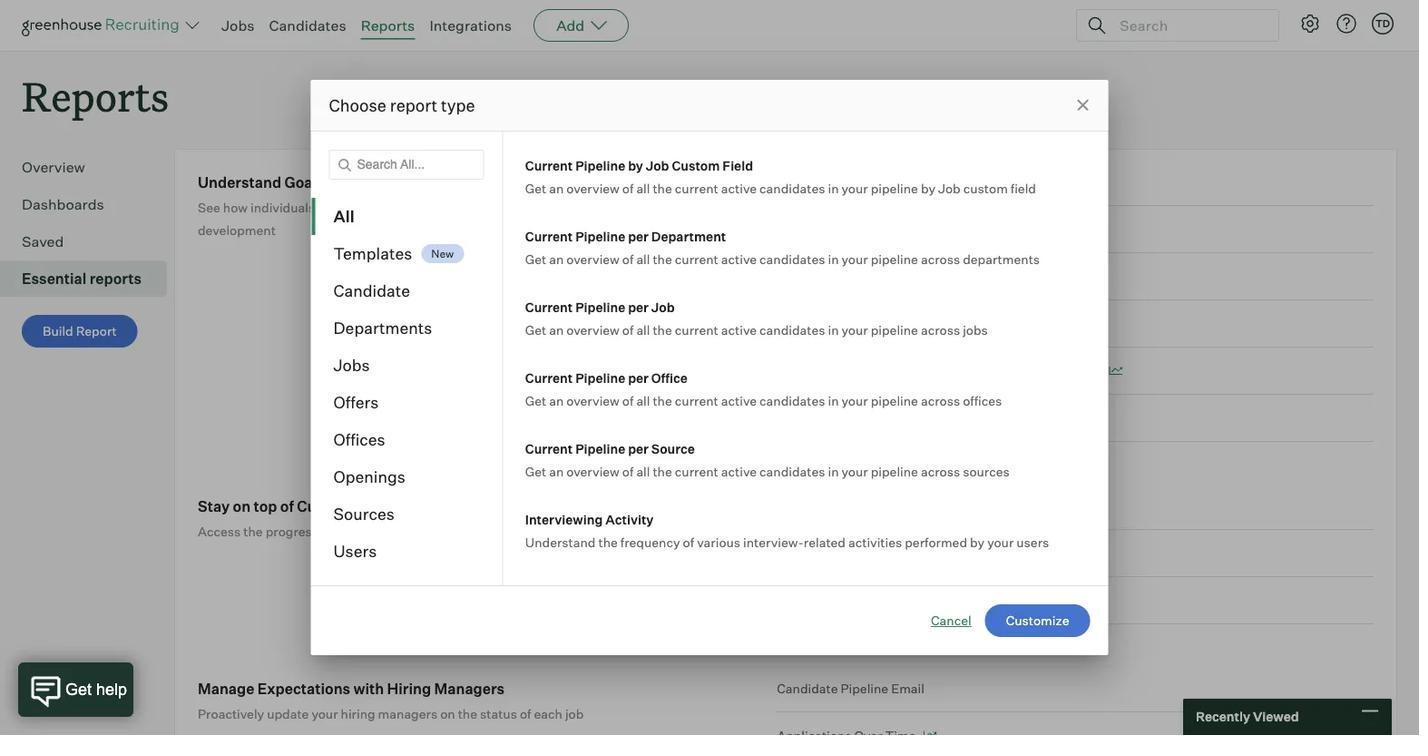 Task type: locate. For each thing, give the bounding box(es) containing it.
see
[[198, 199, 220, 215]]

1 per from the top
[[628, 228, 648, 244]]

1 all from the top
[[636, 180, 650, 196]]

4 to from the top
[[810, 410, 823, 426]]

your
[[841, 180, 868, 196], [841, 251, 868, 267], [841, 322, 868, 338], [841, 392, 868, 408], [841, 463, 868, 479], [335, 523, 362, 539], [987, 534, 1013, 550], [312, 706, 338, 722]]

in for departments
[[828, 251, 838, 267]]

all
[[333, 206, 354, 226]]

current right the company's at the bottom of page
[[432, 523, 476, 539]]

across for sources
[[921, 463, 960, 479]]

across down time to schedule available candidate goal attainment
[[921, 392, 960, 408]]

goal down the departments
[[942, 268, 969, 284]]

the down the managers
[[458, 706, 477, 722]]

job
[[645, 157, 669, 173], [938, 180, 960, 196], [651, 299, 674, 315], [525, 582, 548, 598]]

active down department
[[721, 251, 756, 267]]

0 vertical spatial understand
[[198, 173, 281, 191]]

across left jobs
[[921, 322, 960, 338]]

to
[[810, 268, 823, 284], [810, 316, 823, 331], [810, 363, 823, 379], [810, 410, 823, 426]]

pipeline
[[575, 157, 625, 173], [575, 228, 625, 244], [575, 299, 625, 315], [575, 370, 625, 386], [575, 441, 625, 456], [841, 680, 888, 696]]

an for current pipeline per source
[[549, 463, 563, 479]]

current for current pipeline per department
[[525, 228, 572, 244]]

activity for interviewing activity understand the frequency of various interview-related activities performed by your users
[[605, 511, 653, 527]]

build report
[[43, 323, 117, 339]]

candidate for candidate
[[333, 281, 410, 301]]

across inside current pipeline per source get an overview of all the current active candidates in your pipeline across sources
[[921, 463, 960, 479]]

4 candidates from the top
[[759, 392, 825, 408]]

1 vertical spatial reports
[[22, 69, 169, 123]]

metrics
[[433, 173, 486, 191]]

your inside the current pipeline per department get an overview of all the current active candidates in your pipeline across departments
[[841, 251, 868, 267]]

4 active from the top
[[721, 392, 756, 408]]

Search All... text field
[[329, 150, 484, 180]]

active inside current pipeline per source get an overview of all the current active candidates in your pipeline across sources
[[721, 463, 756, 479]]

of inside the interviewing activity understand the frequency of various interview-related activities performed by your users
[[682, 534, 694, 550]]

status
[[480, 706, 517, 722]]

overview inside current pipeline per office get an overview of all the current active candidates in your pipeline across offices
[[566, 392, 619, 408]]

pipeline up scorecards
[[870, 251, 918, 267]]

email
[[891, 680, 925, 696]]

2 across from the top
[[921, 322, 960, 338]]

reports
[[361, 16, 415, 34], [22, 69, 169, 123]]

overview
[[566, 180, 619, 196], [566, 251, 619, 267], [566, 322, 619, 338], [566, 392, 619, 408], [566, 463, 619, 479]]

3 overview from the top
[[566, 322, 619, 338]]

an for current pipeline per job
[[549, 322, 563, 338]]

interviewing inside the interviewing activity understand the frequency of various interview-related activities performed by your users
[[525, 511, 602, 527]]

icon chart image for individual goals over time
[[943, 178, 957, 187]]

source
[[651, 441, 695, 456]]

4 pipeline from the top
[[870, 392, 918, 408]]

new
[[431, 247, 454, 260]]

get inside current pipeline per source get an overview of all the current active candidates in your pipeline across sources
[[525, 463, 546, 479]]

0 vertical spatial jobs
[[221, 16, 255, 34]]

by up 'personal'
[[628, 157, 643, 173]]

current up the office
[[675, 322, 718, 338]]

offers
[[333, 392, 379, 412]]

the down source
[[652, 463, 672, 479]]

hiring inside stay on top of current recruiting activity access the progress of your company's current hiring process
[[478, 523, 513, 539]]

reports down greenhouse recruiting image
[[22, 69, 169, 123]]

2 horizontal spatial by
[[970, 534, 984, 550]]

in left over
[[828, 180, 838, 196]]

pipeline inside current pipeline per office get an overview of all the current active candidates in your pipeline across offices
[[575, 370, 625, 386]]

1 horizontal spatial understand
[[525, 534, 595, 550]]

active inside current pipeline per job get an overview of all the current active candidates in your pipeline across jobs
[[721, 322, 756, 338]]

5 candidates from the top
[[759, 463, 825, 479]]

2 get from the top
[[525, 251, 546, 267]]

all inside the current pipeline per department get an overview of all the current active candidates in your pipeline across departments
[[636, 251, 650, 267]]

to inside time to review applications goal attainment link
[[810, 316, 823, 331]]

understand up how
[[198, 173, 281, 191]]

1 in from the top
[[828, 180, 838, 196]]

td button
[[1372, 13, 1394, 34]]

on down the managers
[[440, 706, 455, 722]]

candidate inside candidate pipeline email link
[[777, 680, 838, 696]]

pipeline up offer
[[870, 392, 918, 408]]

the left frequency
[[598, 534, 617, 550]]

your left over
[[841, 180, 868, 196]]

goal for time to review applications goal attainment
[[948, 316, 975, 331]]

time to submit scorecards goal attainment
[[777, 268, 1039, 284]]

4 all from the top
[[636, 392, 650, 408]]

saved link
[[22, 231, 160, 252]]

overview inside the current pipeline per department get an overview of all the current active candidates in your pipeline across departments
[[566, 251, 619, 267]]

activity right related
[[853, 545, 899, 561]]

5 an from the top
[[549, 463, 563, 479]]

the inside current pipeline by job custom field get an overview of all the current active candidates in your pipeline by job custom field
[[652, 180, 672, 196]]

pipeline inside the current pipeline per department get an overview of all the current active candidates in your pipeline across departments
[[575, 228, 625, 244]]

0 vertical spatial interviewing
[[525, 511, 602, 527]]

0 horizontal spatial interviewing
[[525, 511, 602, 527]]

across left sources
[[921, 463, 960, 479]]

current inside current pipeline per job get an overview of all the current active candidates in your pipeline across jobs
[[675, 322, 718, 338]]

current down the office
[[675, 392, 718, 408]]

active
[[721, 180, 756, 196], [721, 251, 756, 267], [721, 322, 756, 338], [721, 392, 756, 408], [721, 463, 756, 479]]

current inside current pipeline per office get an overview of all the current active candidates in your pipeline across offices
[[525, 370, 572, 386]]

active down field
[[721, 180, 756, 196]]

pipeline
[[870, 180, 918, 196], [870, 251, 918, 267], [870, 322, 918, 338], [870, 392, 918, 408], [870, 463, 918, 479]]

your inside stay on top of current recruiting activity access the progress of your company's current hiring process
[[335, 523, 362, 539]]

1 horizontal spatial on
[[440, 706, 455, 722]]

goal
[[284, 173, 317, 191], [942, 268, 969, 284], [948, 316, 975, 331], [1005, 363, 1032, 379], [911, 410, 938, 426]]

pipeline for jobs
[[870, 322, 918, 338]]

summary
[[551, 582, 611, 598]]

overview inside current pipeline per source get an overview of all the current active candidates in your pipeline across sources
[[566, 463, 619, 479]]

2 candidates from the top
[[759, 251, 825, 267]]

of inside current pipeline per source get an overview of all the current active candidates in your pipeline across sources
[[622, 463, 633, 479]]

0 horizontal spatial understand
[[198, 173, 281, 191]]

of inside current pipeline by job custom field get an overview of all the current active candidates in your pipeline by job custom field
[[622, 180, 633, 196]]

1 pipeline from the top
[[870, 180, 918, 196]]

time inside "link"
[[777, 410, 808, 426]]

an inside current pipeline by job custom field get an overview of all the current active candidates in your pipeline by job custom field
[[549, 180, 563, 196]]

5 active from the top
[[721, 463, 756, 479]]

time
[[905, 174, 936, 190], [777, 268, 808, 284], [777, 316, 808, 331], [777, 363, 808, 379], [777, 410, 808, 426]]

progress
[[266, 523, 319, 539]]

current inside current pipeline per source get an overview of all the current active candidates in your pipeline across sources
[[675, 463, 718, 479]]

icon chart image down email
[[923, 731, 937, 735]]

3 candidates from the top
[[759, 322, 825, 338]]

job inside current pipeline per job get an overview of all the current active candidates in your pipeline across jobs
[[651, 299, 674, 315]]

in down approve
[[828, 463, 838, 479]]

1 horizontal spatial reports
[[361, 16, 415, 34]]

to left review
[[810, 316, 823, 331]]

overview for job
[[566, 322, 619, 338]]

0 horizontal spatial reports
[[22, 69, 169, 123]]

current inside current pipeline per job get an overview of all the current active candidates in your pipeline across jobs
[[525, 299, 572, 315]]

2 vertical spatial by
[[970, 534, 984, 550]]

current down department
[[675, 251, 718, 267]]

current inside current pipeline per office get an overview of all the current active candidates in your pipeline across offices
[[675, 392, 718, 408]]

pipeline for current pipeline per office
[[575, 370, 625, 386]]

current down custom
[[675, 180, 718, 196]]

in inside current pipeline per job get an overview of all the current active candidates in your pipeline across jobs
[[828, 322, 838, 338]]

process
[[516, 523, 563, 539]]

to left schedule
[[810, 363, 823, 379]]

2 an from the top
[[549, 251, 563, 267]]

per inside current pipeline per office get an overview of all the current active candidates in your pipeline across offices
[[628, 370, 648, 386]]

overview link
[[22, 156, 160, 178]]

candidate pipeline email
[[777, 680, 925, 696]]

understand inside the interviewing activity understand the frequency of various interview-related activities performed by your users
[[525, 534, 595, 550]]

and right defining
[[391, 199, 413, 215]]

add
[[556, 16, 585, 34]]

per inside the current pipeline per department get an overview of all the current active candidates in your pipeline across departments
[[628, 228, 648, 244]]

expectations
[[257, 679, 350, 698]]

5 pipeline from the top
[[870, 463, 918, 479]]

manage
[[198, 679, 254, 698]]

to for review
[[810, 316, 823, 331]]

jobs up offers
[[333, 355, 370, 375]]

get for current pipeline per source get an overview of all the current active candidates in your pipeline across sources
[[525, 463, 546, 479]]

2 all from the top
[[636, 251, 650, 267]]

goal down time to review applications goal attainment link
[[1005, 363, 1032, 379]]

pipeline inside current pipeline per job get an overview of all the current active candidates in your pipeline across jobs
[[575, 299, 625, 315]]

time for submit
[[777, 268, 808, 284]]

1 to from the top
[[810, 268, 823, 284]]

on inside manage expectations with hiring managers proactively update your hiring managers on the status of each job
[[440, 706, 455, 722]]

attainment for time to review applications goal attainment
[[978, 316, 1045, 331]]

and up are on the top left of page
[[320, 173, 346, 191]]

activity inside the interviewing activity understand the frequency of various interview-related activities performed by your users
[[605, 511, 653, 527]]

2 pipeline from the top
[[870, 251, 918, 267]]

active up current pipeline per office get an overview of all the current active candidates in your pipeline across offices
[[721, 322, 756, 338]]

time down the current pipeline per department get an overview of all the current active candidates in your pipeline across departments
[[777, 268, 808, 284]]

td button
[[1368, 9, 1397, 38]]

in up schedule
[[828, 322, 838, 338]]

2 per from the top
[[628, 299, 648, 315]]

per for source
[[628, 441, 648, 456]]

by
[[628, 157, 643, 173], [921, 180, 935, 196], [970, 534, 984, 550]]

in up submit
[[828, 251, 838, 267]]

4 get from the top
[[525, 392, 546, 408]]

active up various
[[721, 463, 756, 479]]

5 get from the top
[[525, 463, 546, 479]]

attainment
[[349, 173, 430, 191], [972, 268, 1039, 284], [978, 316, 1045, 331], [1035, 363, 1102, 379], [941, 410, 1008, 426]]

1 horizontal spatial activity
[[605, 511, 653, 527]]

1 vertical spatial candidate
[[941, 363, 1002, 379]]

frequency
[[620, 534, 680, 550]]

your inside current pipeline per source get an overview of all the current active candidates in your pipeline across sources
[[841, 463, 868, 479]]

1 horizontal spatial hiring
[[478, 523, 513, 539]]

1 vertical spatial on
[[440, 706, 455, 722]]

to left approve
[[810, 410, 823, 426]]

candidates left review
[[759, 322, 825, 338]]

pipeline inside current pipeline per job get an overview of all the current active candidates in your pipeline across jobs
[[870, 322, 918, 338]]

1 get from the top
[[525, 180, 546, 196]]

an inside current pipeline per office get an overview of all the current active candidates in your pipeline across offices
[[549, 392, 563, 408]]

to for approve
[[810, 410, 823, 426]]

and
[[320, 173, 346, 191], [391, 199, 413, 215], [671, 199, 694, 215]]

an inside the current pipeline per department get an overview of all the current active candidates in your pipeline across departments
[[549, 251, 563, 267]]

5 overview from the top
[[566, 463, 619, 479]]

your up approve
[[841, 392, 868, 408]]

candidates up the current pipeline per department get an overview of all the current active candidates in your pipeline across departments
[[759, 180, 825, 196]]

users
[[333, 541, 377, 561]]

time down current pipeline per office get an overview of all the current active candidates in your pipeline across offices
[[777, 410, 808, 426]]

candidate inside choose report type dialog
[[333, 281, 410, 301]]

stay
[[198, 497, 230, 515]]

choose report type
[[329, 95, 475, 115]]

candidates up the interviewing activity understand the frequency of various interview-related activities performed by your users
[[759, 463, 825, 479]]

in for jobs
[[828, 322, 838, 338]]

type
[[441, 95, 475, 115]]

current for current pipeline per job
[[525, 299, 572, 315]]

current inside current pipeline per source get an overview of all the current active candidates in your pipeline across sources
[[525, 441, 572, 456]]

hiring left the process
[[478, 523, 513, 539]]

your up submit
[[841, 251, 868, 267]]

across for offices
[[921, 392, 960, 408]]

current inside the current pipeline per department get an overview of all the current active candidates in your pipeline across departments
[[525, 228, 572, 244]]

pipeline for current pipeline per department
[[575, 228, 625, 244]]

2 overview from the top
[[566, 251, 619, 267]]

on left 'top'
[[233, 497, 251, 515]]

2 horizontal spatial candidate
[[941, 363, 1002, 379]]

0 horizontal spatial by
[[628, 157, 643, 173]]

pipeline inside current pipeline per source get an overview of all the current active candidates in your pipeline across sources
[[575, 441, 625, 456]]

applications
[[871, 316, 945, 331]]

job summary
[[525, 582, 611, 598]]

managers
[[378, 706, 437, 722]]

current inside the current pipeline per department get an overview of all the current active candidates in your pipeline across departments
[[675, 251, 718, 267]]

understand up the job summary
[[525, 534, 595, 550]]

pipeline inside current pipeline per source get an overview of all the current active candidates in your pipeline across sources
[[870, 463, 918, 479]]

1 horizontal spatial candidate
[[777, 680, 838, 696]]

candidates up current pipeline per job get an overview of all the current active candidates in your pipeline across jobs at the top of page
[[759, 251, 825, 267]]

candidates inside current pipeline per job get an overview of all the current active candidates in your pipeline across jobs
[[759, 322, 825, 338]]

3 pipeline from the top
[[870, 322, 918, 338]]

4 per from the top
[[628, 441, 648, 456]]

icon chart image
[[943, 178, 957, 187], [1109, 366, 1123, 375], [906, 549, 920, 558], [923, 731, 937, 735]]

your left users
[[987, 534, 1013, 550]]

3 in from the top
[[828, 322, 838, 338]]

in
[[828, 180, 838, 196], [828, 251, 838, 267], [828, 322, 838, 338], [828, 392, 838, 408], [828, 463, 838, 479]]

get for current pipeline per department get an overview of all the current active candidates in your pipeline across departments
[[525, 251, 546, 267]]

company's
[[365, 523, 429, 539]]

overview inside current pipeline per job get an overview of all the current active candidates in your pipeline across jobs
[[566, 322, 619, 338]]

attainment for time to submit scorecards goal attainment
[[972, 268, 1039, 284]]

the inside manage expectations with hiring managers proactively update your hiring managers on the status of each job
[[458, 706, 477, 722]]

1 vertical spatial understand
[[525, 534, 595, 550]]

cancel link
[[931, 612, 972, 630]]

all inside current pipeline per office get an overview of all the current active candidates in your pipeline across offices
[[636, 392, 650, 408]]

pipeline down offer
[[870, 463, 918, 479]]

active inside current pipeline per office get an overview of all the current active candidates in your pipeline across offices
[[721, 392, 756, 408]]

3 all from the top
[[636, 322, 650, 338]]

attainment inside "link"
[[941, 410, 1008, 426]]

by right 'performed'
[[970, 534, 984, 550]]

pipeline for current pipeline per job
[[575, 299, 625, 315]]

in inside the current pipeline per department get an overview of all the current active candidates in your pipeline across departments
[[828, 251, 838, 267]]

current down source
[[675, 463, 718, 479]]

in inside current pipeline per source get an overview of all the current active candidates in your pipeline across sources
[[828, 463, 838, 479]]

active inside the current pipeline per department get an overview of all the current active candidates in your pipeline across departments
[[721, 251, 756, 267]]

activity up frequency
[[605, 511, 653, 527]]

across up time to submit scorecards goal attainment
[[921, 251, 960, 267]]

candidates for current pipeline per department
[[759, 251, 825, 267]]

reports right candidates
[[361, 16, 415, 34]]

0 vertical spatial candidate
[[333, 281, 410, 301]]

get inside current pipeline per office get an overview of all the current active candidates in your pipeline across offices
[[525, 392, 546, 408]]

1 candidates from the top
[[759, 180, 825, 196]]

2 horizontal spatial and
[[671, 199, 694, 215]]

pipeline inside current pipeline per office get an overview of all the current active candidates in your pipeline across offices
[[870, 392, 918, 408]]

2 active from the top
[[721, 251, 756, 267]]

activity
[[431, 497, 486, 515], [605, 511, 653, 527], [853, 545, 899, 561]]

time for approve
[[777, 410, 808, 426]]

sources
[[963, 463, 1009, 479]]

5 in from the top
[[828, 463, 838, 479]]

1 vertical spatial hiring
[[341, 706, 375, 722]]

1 vertical spatial interviewing
[[777, 545, 851, 561]]

to for submit
[[810, 268, 823, 284]]

1 vertical spatial by
[[921, 180, 935, 196]]

pipeline right individual
[[870, 180, 918, 196]]

understand
[[198, 173, 281, 191], [525, 534, 595, 550]]

hiring down "with"
[[341, 706, 375, 722]]

templates
[[333, 244, 412, 264]]

active for current pipeline per source
[[721, 463, 756, 479]]

goal for time to approve offer goal attainment
[[911, 410, 938, 426]]

cancel
[[931, 613, 972, 628]]

0 horizontal spatial hiring
[[341, 706, 375, 722]]

essential
[[22, 270, 86, 288]]

candidates up current pipeline per source get an overview of all the current active candidates in your pipeline across sources
[[759, 392, 825, 408]]

an
[[549, 180, 563, 196], [549, 251, 563, 267], [549, 322, 563, 338], [549, 392, 563, 408], [549, 463, 563, 479]]

candidates
[[759, 180, 825, 196], [759, 251, 825, 267], [759, 322, 825, 338], [759, 392, 825, 408], [759, 463, 825, 479]]

time to approve offer goal attainment
[[777, 410, 1008, 426]]

activity right recruiting
[[431, 497, 486, 515]]

pipeline up available
[[870, 322, 918, 338]]

to inside time to submit scorecards goal attainment link
[[810, 268, 823, 284]]

an inside current pipeline per source get an overview of all the current active candidates in your pipeline across sources
[[549, 463, 563, 479]]

interviewing activity
[[777, 545, 899, 561]]

goal up time to schedule available candidate goal attainment
[[948, 316, 975, 331]]

goal right offer
[[911, 410, 938, 426]]

3 per from the top
[[628, 370, 648, 386]]

3 across from the top
[[921, 392, 960, 408]]

your down approve
[[841, 463, 868, 479]]

1 horizontal spatial interviewing
[[777, 545, 851, 561]]

pipeline inside current pipeline by job custom field get an overview of all the current active candidates in your pipeline by job custom field
[[575, 157, 625, 173]]

in for offices
[[828, 392, 838, 408]]

4 in from the top
[[828, 392, 838, 408]]

1 an from the top
[[549, 180, 563, 196]]

jobs left candidates link
[[221, 16, 255, 34]]

jobs
[[221, 16, 255, 34], [333, 355, 370, 375]]

current
[[675, 180, 718, 196], [675, 251, 718, 267], [675, 322, 718, 338], [675, 392, 718, 408], [675, 463, 718, 479], [432, 523, 476, 539]]

candidates for current pipeline per job
[[759, 322, 825, 338]]

in inside current pipeline per office get an overview of all the current active candidates in your pipeline across offices
[[828, 392, 838, 408]]

1 across from the top
[[921, 251, 960, 267]]

get inside the current pipeline per department get an overview of all the current active candidates in your pipeline across departments
[[525, 251, 546, 267]]

icon chart image left custom
[[943, 178, 957, 187]]

0 horizontal spatial on
[[233, 497, 251, 515]]

by right over
[[921, 180, 935, 196]]

configure image
[[1299, 13, 1321, 34]]

icon chart image right activities
[[906, 549, 920, 558]]

choose
[[329, 95, 386, 115]]

4 an from the top
[[549, 392, 563, 408]]

individual goals over time
[[777, 174, 936, 190]]

hiring inside manage expectations with hiring managers proactively update your hiring managers on the status of each job
[[341, 706, 375, 722]]

all for job
[[636, 322, 650, 338]]

across inside the current pipeline per department get an overview of all the current active candidates in your pipeline across departments
[[921, 251, 960, 267]]

your down expectations
[[312, 706, 338, 722]]

and left team
[[671, 199, 694, 215]]

an for current pipeline per office
[[549, 392, 563, 408]]

development
[[198, 222, 276, 238]]

time left schedule
[[777, 363, 808, 379]]

1 overview from the top
[[566, 180, 619, 196]]

in up approve
[[828, 392, 838, 408]]

1 horizontal spatial jobs
[[333, 355, 370, 375]]

the
[[652, 180, 672, 196], [652, 251, 672, 267], [652, 322, 672, 338], [652, 392, 672, 408], [652, 463, 672, 479], [243, 523, 263, 539], [598, 534, 617, 550], [458, 706, 477, 722]]

custom
[[671, 157, 719, 173]]

your inside the interviewing activity understand the frequency of various interview-related activities performed by your users
[[987, 534, 1013, 550]]

your inside current pipeline per job get an overview of all the current active candidates in your pipeline across jobs
[[841, 322, 868, 338]]

of inside current pipeline per office get an overview of all the current active candidates in your pipeline across offices
[[622, 392, 633, 408]]

3 active from the top
[[721, 322, 756, 338]]

3 to from the top
[[810, 363, 823, 379]]

0 horizontal spatial jobs
[[221, 16, 255, 34]]

interviewing for interviewing activity understand the frequency of various interview-related activities performed by your users
[[525, 511, 602, 527]]

all inside current pipeline per job get an overview of all the current active candidates in your pipeline across jobs
[[636, 322, 650, 338]]

0 horizontal spatial candidate
[[333, 281, 410, 301]]

0 horizontal spatial activity
[[431, 497, 486, 515]]

candidates for current pipeline per source
[[759, 463, 825, 479]]

pipeline inside the current pipeline per department get an overview of all the current active candidates in your pipeline across departments
[[870, 251, 918, 267]]

the down department
[[652, 251, 672, 267]]

the up the office
[[652, 322, 672, 338]]

your inside manage expectations with hiring managers proactively update your hiring managers on the status of each job
[[312, 706, 338, 722]]

candidates inside current pipeline per office get an overview of all the current active candidates in your pipeline across offices
[[759, 392, 825, 408]]

icon chart image down time to review applications goal attainment link
[[1109, 366, 1123, 375]]

active for current pipeline per job
[[721, 322, 756, 338]]

1 active from the top
[[721, 180, 756, 196]]

activities
[[848, 534, 902, 550]]

4 across from the top
[[921, 463, 960, 479]]

the down the office
[[652, 392, 672, 408]]

active inside current pipeline by job custom field get an overview of all the current active candidates in your pipeline by job custom field
[[721, 180, 756, 196]]

the inside current pipeline per office get an overview of all the current active candidates in your pipeline across offices
[[652, 392, 672, 408]]

4 overview from the top
[[566, 392, 619, 408]]

your up schedule
[[841, 322, 868, 338]]

the down 'top'
[[243, 523, 263, 539]]

on
[[233, 497, 251, 515], [440, 706, 455, 722]]

pipeline inside current pipeline by job custom field get an overview of all the current active candidates in your pipeline by job custom field
[[870, 180, 918, 196]]

2 horizontal spatial activity
[[853, 545, 899, 561]]

time for review
[[777, 316, 808, 331]]

current for current pipeline per source
[[525, 441, 572, 456]]

3 an from the top
[[549, 322, 563, 338]]

all for source
[[636, 463, 650, 479]]

goal up individuals at the top of the page
[[284, 173, 317, 191]]

openings
[[333, 467, 405, 487]]

goal inside "link"
[[911, 410, 938, 426]]

0 vertical spatial hiring
[[478, 523, 513, 539]]

candidates inside the current pipeline per department get an overview of all the current active candidates in your pipeline across departments
[[759, 251, 825, 267]]

current inside current pipeline by job custom field get an overview of all the current active candidates in your pipeline by job custom field
[[525, 157, 572, 173]]

the up 'personal'
[[652, 180, 672, 196]]

2 vertical spatial candidate
[[777, 680, 838, 696]]

1 vertical spatial jobs
[[333, 355, 370, 375]]

current inside current pipeline by job custom field get an overview of all the current active candidates in your pipeline by job custom field
[[675, 180, 718, 196]]

interviewing
[[525, 511, 602, 527], [777, 545, 851, 561]]

0 vertical spatial on
[[233, 497, 251, 515]]

active up current pipeline per source get an overview of all the current active candidates in your pipeline across sources
[[721, 392, 756, 408]]

overview
[[22, 158, 85, 176]]

an inside current pipeline per job get an overview of all the current active candidates in your pipeline across jobs
[[549, 322, 563, 338]]

2 to from the top
[[810, 316, 823, 331]]

candidates for current pipeline per office
[[759, 392, 825, 408]]

to left submit
[[810, 268, 823, 284]]

per inside current pipeline per source get an overview of all the current active candidates in your pipeline across sources
[[628, 441, 648, 456]]

2 in from the top
[[828, 251, 838, 267]]

of inside current pipeline per job get an overview of all the current active candidates in your pipeline across jobs
[[622, 322, 633, 338]]

time left review
[[777, 316, 808, 331]]

goal for time to submit scorecards goal attainment
[[942, 268, 969, 284]]

all for department
[[636, 251, 650, 267]]

your up users
[[335, 523, 362, 539]]

5 all from the top
[[636, 463, 650, 479]]

3 get from the top
[[525, 322, 546, 338]]



Task type: describe. For each thing, give the bounding box(es) containing it.
recruiting
[[354, 497, 428, 515]]

interviewing for interviewing activity
[[777, 545, 851, 561]]

submit
[[825, 268, 868, 284]]

users
[[1016, 534, 1049, 550]]

active for current pipeline per department
[[721, 251, 756, 267]]

1 horizontal spatial and
[[391, 199, 413, 215]]

integrations link
[[430, 16, 512, 34]]

time to review applications goal attainment link
[[777, 301, 1374, 348]]

overview for department
[[566, 251, 619, 267]]

reports link
[[361, 16, 415, 34]]

access
[[198, 523, 241, 539]]

jobs link
[[221, 16, 255, 34]]

0 vertical spatial by
[[628, 157, 643, 173]]

icon chart image for time to schedule available candidate goal attainment
[[1109, 366, 1123, 375]]

pipeline for current pipeline per source
[[575, 441, 625, 456]]

individual
[[777, 174, 835, 190]]

their
[[559, 199, 587, 215]]

understand inside understand goal and attainment metrics see how individuals are defining and accomplishing goals for their own personal and team development
[[198, 173, 281, 191]]

dashboards
[[22, 195, 104, 213]]

report
[[390, 95, 438, 115]]

overview for office
[[566, 392, 619, 408]]

current pipeline per job get an overview of all the current active candidates in your pipeline across jobs
[[525, 299, 988, 338]]

department
[[651, 228, 726, 244]]

field
[[722, 157, 753, 173]]

understand goal and attainment metrics see how individuals are defining and accomplishing goals for their own personal and team development
[[198, 173, 727, 238]]

current inside stay on top of current recruiting activity access the progress of your company's current hiring process
[[297, 497, 351, 515]]

interviewing activity understand the frequency of various interview-related activities performed by your users
[[525, 511, 1049, 550]]

the inside current pipeline per source get an overview of all the current active candidates in your pipeline across sources
[[652, 463, 672, 479]]

goals
[[838, 174, 872, 190]]

individuals
[[251, 199, 315, 215]]

0 horizontal spatial and
[[320, 173, 346, 191]]

per for office
[[628, 370, 648, 386]]

reports
[[90, 270, 142, 288]]

managers
[[434, 679, 505, 698]]

performed
[[904, 534, 967, 550]]

candidate for candidate pipeline email
[[777, 680, 838, 696]]

job
[[565, 706, 584, 722]]

overview inside current pipeline by job custom field get an overview of all the current active candidates in your pipeline by job custom field
[[566, 180, 619, 196]]

viewed
[[1253, 709, 1299, 725]]

candidates inside current pipeline by job custom field get an overview of all the current active candidates in your pipeline by job custom field
[[759, 180, 825, 196]]

essential reports link
[[22, 268, 160, 290]]

get for current pipeline per office get an overview of all the current active candidates in your pipeline across offices
[[525, 392, 546, 408]]

all for office
[[636, 392, 650, 408]]

pipeline for departments
[[870, 251, 918, 267]]

0 vertical spatial reports
[[361, 16, 415, 34]]

pipeline for sources
[[870, 463, 918, 479]]

the inside current pipeline per job get an overview of all the current active candidates in your pipeline across jobs
[[652, 322, 672, 338]]

the inside the interviewing activity understand the frequency of various interview-related activities performed by your users
[[598, 534, 617, 550]]

activity for interviewing activity
[[853, 545, 899, 561]]

greenhouse recruiting image
[[22, 15, 185, 36]]

recently
[[1196, 709, 1250, 725]]

jobs inside choose report type dialog
[[333, 355, 370, 375]]

1 horizontal spatial by
[[921, 180, 935, 196]]

get for current pipeline per job get an overview of all the current active candidates in your pipeline across jobs
[[525, 322, 546, 338]]

get inside current pipeline by job custom field get an overview of all the current active candidates in your pipeline by job custom field
[[525, 180, 546, 196]]

with
[[353, 679, 384, 698]]

icon chart image inside 'link'
[[923, 731, 937, 735]]

time to schedule available candidate goal attainment
[[777, 363, 1102, 379]]

the inside the current pipeline per department get an overview of all the current active candidates in your pipeline across departments
[[652, 251, 672, 267]]

choose report type dialog
[[311, 71, 1108, 655]]

current pipeline per source get an overview of all the current active candidates in your pipeline across sources
[[525, 441, 1009, 479]]

candidate pipeline email link
[[777, 679, 1374, 713]]

build report button
[[22, 315, 138, 348]]

time to submit scorecards goal attainment link
[[777, 253, 1374, 301]]

related
[[803, 534, 845, 550]]

overview for source
[[566, 463, 619, 479]]

customize button
[[985, 604, 1090, 637]]

dashboards link
[[22, 193, 160, 215]]

current for current pipeline per office
[[525, 370, 572, 386]]

current pipeline per department get an overview of all the current active candidates in your pipeline across departments
[[525, 228, 1039, 267]]

time for schedule
[[777, 363, 808, 379]]

current for current pipeline per source
[[675, 463, 718, 479]]

customize
[[1006, 613, 1069, 628]]

scorecards
[[871, 268, 939, 284]]

field
[[1010, 180, 1036, 196]]

candidates
[[269, 16, 346, 34]]

time to review applications goal attainment
[[777, 316, 1045, 331]]

team
[[697, 199, 727, 215]]

to for schedule
[[810, 363, 823, 379]]

td
[[1376, 17, 1390, 29]]

how
[[223, 199, 248, 215]]

current for current pipeline per job
[[675, 322, 718, 338]]

per for job
[[628, 299, 648, 315]]

current pipeline by job custom field get an overview of all the current active candidates in your pipeline by job custom field
[[525, 157, 1036, 196]]

hiring
[[387, 679, 431, 698]]

all inside current pipeline by job custom field get an overview of all the current active candidates in your pipeline by job custom field
[[636, 180, 650, 196]]

an for current pipeline per department
[[549, 251, 563, 267]]

candidates link
[[269, 16, 346, 34]]

departments
[[333, 318, 432, 338]]

saved
[[22, 232, 64, 251]]

activity inside stay on top of current recruiting activity access the progress of your company's current hiring process
[[431, 497, 486, 515]]

jobs
[[963, 322, 988, 338]]

across for departments
[[921, 251, 960, 267]]

add button
[[534, 9, 629, 42]]

time to approve offer goal attainment link
[[777, 395, 1374, 442]]

approve
[[825, 410, 876, 426]]

defining
[[339, 199, 388, 215]]

icon chart image for interviewing activity
[[906, 549, 920, 558]]

your inside current pipeline per office get an overview of all the current active candidates in your pipeline across offices
[[841, 392, 868, 408]]

departments
[[963, 251, 1039, 267]]

on inside stay on top of current recruiting activity access the progress of your company's current hiring process
[[233, 497, 251, 515]]

goals
[[505, 199, 538, 215]]

the inside stay on top of current recruiting activity access the progress of your company's current hiring process
[[243, 523, 263, 539]]

stay on top of current recruiting activity access the progress of your company's current hiring process
[[198, 497, 563, 539]]

pipeline for current pipeline by job custom field
[[575, 157, 625, 173]]

current for current pipeline by job custom field
[[525, 157, 572, 173]]

various
[[697, 534, 740, 550]]

attainment for time to approve offer goal attainment
[[941, 410, 1008, 426]]

goal inside understand goal and attainment metrics see how individuals are defining and accomplishing goals for their own personal and team development
[[284, 173, 317, 191]]

current for current pipeline per office
[[675, 392, 718, 408]]

sources
[[333, 504, 395, 524]]

time right over
[[905, 174, 936, 190]]

in for sources
[[828, 463, 838, 479]]

schedule
[[825, 363, 881, 379]]

of inside the current pipeline per department get an overview of all the current active candidates in your pipeline across departments
[[622, 251, 633, 267]]

accomplishing
[[416, 199, 503, 215]]

current for current pipeline per department
[[675, 251, 718, 267]]

custom
[[963, 180, 1008, 196]]

across for jobs
[[921, 322, 960, 338]]

personal
[[617, 199, 669, 215]]

offer
[[878, 410, 908, 426]]

active for current pipeline per office
[[721, 392, 756, 408]]

review
[[825, 316, 868, 331]]

offices
[[333, 430, 385, 450]]

for
[[540, 199, 557, 215]]

in inside current pipeline by job custom field get an overview of all the current active candidates in your pipeline by job custom field
[[828, 180, 838, 196]]

icon chart link
[[777, 713, 1374, 735]]

essential reports
[[22, 270, 142, 288]]

per for department
[[628, 228, 648, 244]]

over
[[874, 174, 902, 190]]

Search text field
[[1115, 12, 1262, 39]]

attainment inside understand goal and attainment metrics see how individuals are defining and accomplishing goals for their own personal and team development
[[349, 173, 430, 191]]

manage expectations with hiring managers proactively update your hiring managers on the status of each job
[[198, 679, 584, 722]]

by inside the interviewing activity understand the frequency of various interview-related activities performed by your users
[[970, 534, 984, 550]]

top
[[254, 497, 277, 515]]

own
[[590, 199, 614, 215]]

current inside stay on top of current recruiting activity access the progress of your company's current hiring process
[[432, 523, 476, 539]]

your inside current pipeline by job custom field get an overview of all the current active candidates in your pipeline by job custom field
[[841, 180, 868, 196]]

pipeline for offices
[[870, 392, 918, 408]]

report
[[76, 323, 117, 339]]

of inside manage expectations with hiring managers proactively update your hiring managers on the status of each job
[[520, 706, 531, 722]]



Task type: vqa. For each thing, say whether or not it's contained in the screenshot.
the 'Templates' in the left of the page
yes



